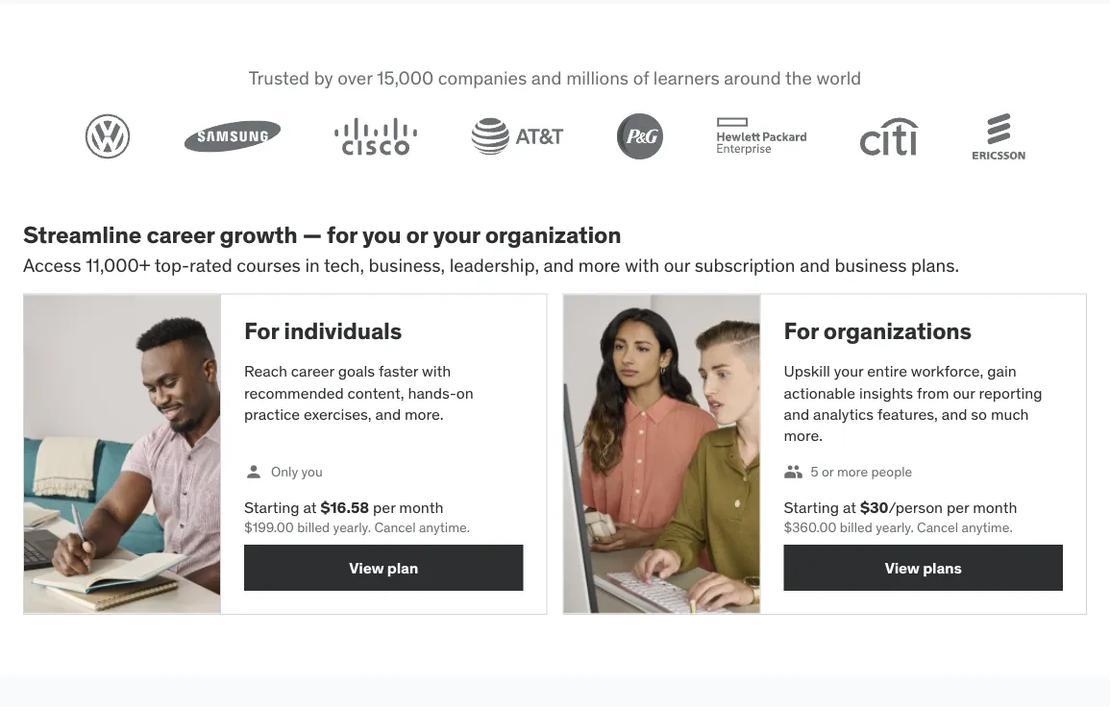 Task type: describe. For each thing, give the bounding box(es) containing it.
upskill
[[784, 361, 831, 381]]

millions
[[566, 66, 629, 89]]

small image
[[784, 462, 803, 482]]

practice
[[244, 404, 300, 424]]

volkswagen logo image
[[85, 114, 131, 160]]

view plan link
[[244, 545, 523, 591]]

1 horizontal spatial or
[[822, 463, 834, 480]]

insights
[[859, 383, 913, 403]]

for for for individuals
[[244, 317, 279, 346]]

$360.00
[[784, 519, 837, 536]]

courses
[[237, 254, 301, 277]]

actionable
[[784, 383, 856, 403]]

month inside the starting at $30 /person per month $360.00 billed yearly. cancel anytime.
[[973, 497, 1018, 517]]

att&t logo image
[[471, 117, 564, 156]]

view for for organizations
[[885, 558, 920, 578]]

plan
[[387, 558, 418, 578]]

$16.58
[[321, 497, 369, 517]]

people
[[872, 463, 913, 480]]

1 vertical spatial you
[[301, 463, 323, 480]]

view for for individuals
[[349, 558, 384, 578]]

our inside upskill your entire workforce, gain actionable insights from our reporting and analytics features, and so much more.
[[953, 383, 975, 403]]

top-
[[154, 254, 189, 277]]

15,000
[[377, 66, 434, 89]]

samsung logo image
[[184, 120, 281, 153]]

for
[[327, 220, 357, 249]]

rated
[[189, 254, 232, 277]]

for individuals
[[244, 317, 402, 346]]

growth
[[220, 220, 298, 249]]

hands-
[[408, 383, 456, 403]]

starting at $16.58 per month $199.00 billed yearly. cancel anytime.
[[244, 497, 470, 536]]

cancel inside the starting at $30 /person per month $360.00 billed yearly. cancel anytime.
[[917, 519, 959, 536]]

business,
[[369, 254, 445, 277]]

plans
[[923, 558, 962, 578]]

and left millions
[[532, 66, 562, 89]]

so
[[971, 404, 987, 424]]

features,
[[878, 404, 938, 424]]

only you
[[271, 463, 323, 480]]

companies
[[438, 66, 527, 89]]

world
[[817, 66, 862, 89]]

starting for $16.58
[[244, 497, 300, 517]]

starting at $30 /person per month $360.00 billed yearly. cancel anytime.
[[784, 497, 1018, 536]]

per inside the starting at $30 /person per month $360.00 billed yearly. cancel anytime.
[[947, 497, 969, 517]]

your inside streamline career growth — for you or your organization access 11,000+ top-rated courses in tech, business, leadership, and more with our subscription and business plans.
[[433, 220, 480, 249]]

tech,
[[324, 254, 364, 277]]

over
[[338, 66, 373, 89]]

more. inside reach career goals faster with recommended content, hands-on practice exercises, and more.
[[405, 404, 444, 424]]

faster
[[379, 361, 418, 381]]

at for $30
[[843, 497, 857, 517]]

and inside reach career goals faster with recommended content, hands-on practice exercises, and more.
[[375, 404, 401, 424]]

subscription
[[695, 254, 796, 277]]

billed inside starting at $16.58 per month $199.00 billed yearly. cancel anytime.
[[297, 519, 330, 536]]

only
[[271, 463, 298, 480]]

plans.
[[911, 254, 960, 277]]

and down organization
[[544, 254, 574, 277]]

citi logo image
[[860, 117, 920, 156]]

the
[[785, 66, 812, 89]]

goals
[[338, 361, 375, 381]]

$30
[[860, 497, 889, 517]]

upskill your entire workforce, gain actionable insights from our reporting and analytics features, and so much more.
[[784, 361, 1043, 446]]

career for streamline
[[147, 220, 215, 249]]

and left so
[[942, 404, 968, 424]]

more. inside upskill your entire workforce, gain actionable insights from our reporting and analytics features, and so much more.
[[784, 426, 823, 446]]

from
[[917, 383, 949, 403]]

reach career goals faster with recommended content, hands-on practice exercises, and more.
[[244, 361, 474, 424]]

streamline
[[23, 220, 142, 249]]

streamline career growth — for you or your organization access 11,000+ top-rated courses in tech, business, leadership, and more with our subscription and business plans.
[[23, 220, 960, 277]]

entire
[[867, 361, 908, 381]]

reach
[[244, 361, 287, 381]]

much
[[991, 404, 1029, 424]]

analytics
[[813, 404, 874, 424]]

in
[[305, 254, 320, 277]]

anytime. inside the starting at $30 /person per month $360.00 billed yearly. cancel anytime.
[[962, 519, 1013, 536]]

for organizations
[[784, 317, 972, 346]]

per inside starting at $16.58 per month $199.00 billed yearly. cancel anytime.
[[373, 497, 396, 517]]



Task type: locate. For each thing, give the bounding box(es) containing it.
for up upskill
[[784, 317, 819, 346]]

1 horizontal spatial view
[[885, 558, 920, 578]]

individuals
[[284, 317, 402, 346]]

view left plan
[[349, 558, 384, 578]]

1 per from the left
[[373, 497, 396, 517]]

1 vertical spatial more
[[837, 463, 868, 480]]

1 horizontal spatial month
[[973, 497, 1018, 517]]

more
[[579, 254, 621, 277], [837, 463, 868, 480]]

1 anytime. from the left
[[419, 519, 470, 536]]

and down content,
[[375, 404, 401, 424]]

2 anytime. from the left
[[962, 519, 1013, 536]]

billed down $30
[[840, 519, 873, 536]]

1 horizontal spatial cancel
[[917, 519, 959, 536]]

at inside starting at $16.58 per month $199.00 billed yearly. cancel anytime.
[[303, 497, 317, 517]]

1 horizontal spatial more
[[837, 463, 868, 480]]

more. down hands-
[[405, 404, 444, 424]]

1 horizontal spatial career
[[291, 361, 334, 381]]

0 horizontal spatial per
[[373, 497, 396, 517]]

with inside streamline career growth — for you or your organization access 11,000+ top-rated courses in tech, business, leadership, and more with our subscription and business plans.
[[625, 254, 660, 277]]

with inside reach career goals faster with recommended content, hands-on practice exercises, and more.
[[422, 361, 451, 381]]

1 for from the left
[[244, 317, 279, 346]]

1 horizontal spatial our
[[953, 383, 975, 403]]

1 vertical spatial career
[[291, 361, 334, 381]]

view plans
[[885, 558, 962, 578]]

1 horizontal spatial more.
[[784, 426, 823, 446]]

0 horizontal spatial starting
[[244, 497, 300, 517]]

1 vertical spatial your
[[834, 361, 864, 381]]

2 cancel from the left
[[917, 519, 959, 536]]

0 horizontal spatial or
[[406, 220, 428, 249]]

more.
[[405, 404, 444, 424], [784, 426, 823, 446]]

per right $16.58
[[373, 497, 396, 517]]

leadership,
[[450, 254, 539, 277]]

more. up small icon
[[784, 426, 823, 446]]

trusted by over 15,000 companies and millions of learners around the world
[[249, 66, 862, 89]]

0 horizontal spatial at
[[303, 497, 317, 517]]

career for reach
[[291, 361, 334, 381]]

you right the for
[[362, 220, 401, 249]]

0 vertical spatial your
[[433, 220, 480, 249]]

anytime. up view plan link
[[419, 519, 470, 536]]

with
[[625, 254, 660, 277], [422, 361, 451, 381]]

billed down $16.58
[[297, 519, 330, 536]]

our up so
[[953, 383, 975, 403]]

or inside streamline career growth — for you or your organization access 11,000+ top-rated courses in tech, business, leadership, and more with our subscription and business plans.
[[406, 220, 428, 249]]

1 at from the left
[[303, 497, 317, 517]]

career up recommended
[[291, 361, 334, 381]]

0 horizontal spatial yearly.
[[333, 519, 371, 536]]

cancel inside starting at $16.58 per month $199.00 billed yearly. cancel anytime.
[[374, 519, 416, 536]]

around
[[724, 66, 781, 89]]

2 month from the left
[[973, 497, 1018, 517]]

view plan
[[349, 558, 418, 578]]

recommended
[[244, 383, 344, 403]]

month up plan
[[399, 497, 444, 517]]

anytime.
[[419, 519, 470, 536], [962, 519, 1013, 536]]

starting up $360.00
[[784, 497, 839, 517]]

1 vertical spatial or
[[822, 463, 834, 480]]

and down actionable
[[784, 404, 810, 424]]

of
[[633, 66, 649, 89]]

business
[[835, 254, 907, 277]]

at inside the starting at $30 /person per month $360.00 billed yearly. cancel anytime.
[[843, 497, 857, 517]]

0 horizontal spatial cancel
[[374, 519, 416, 536]]

view
[[349, 558, 384, 578], [885, 558, 920, 578]]

1 billed from the left
[[297, 519, 330, 536]]

access
[[23, 254, 81, 277]]

0 vertical spatial you
[[362, 220, 401, 249]]

billed
[[297, 519, 330, 536], [840, 519, 873, 536]]

learners
[[654, 66, 720, 89]]

career inside reach career goals faster with recommended content, hands-on practice exercises, and more.
[[291, 361, 334, 381]]

career
[[147, 220, 215, 249], [291, 361, 334, 381]]

0 vertical spatial our
[[664, 254, 690, 277]]

cancel down /person
[[917, 519, 959, 536]]

our
[[664, 254, 690, 277], [953, 383, 975, 403]]

at
[[303, 497, 317, 517], [843, 497, 857, 517]]

1 horizontal spatial with
[[625, 254, 660, 277]]

1 horizontal spatial at
[[843, 497, 857, 517]]

starting inside starting at $16.58 per month $199.00 billed yearly. cancel anytime.
[[244, 497, 300, 517]]

1 view from the left
[[349, 558, 384, 578]]

starting for $30
[[784, 497, 839, 517]]

0 horizontal spatial with
[[422, 361, 451, 381]]

organization
[[485, 220, 622, 249]]

view plans link
[[784, 545, 1063, 591]]

billed inside the starting at $30 /person per month $360.00 billed yearly. cancel anytime.
[[840, 519, 873, 536]]

0 vertical spatial more
[[579, 254, 621, 277]]

month inside starting at $16.58 per month $199.00 billed yearly. cancel anytime.
[[399, 497, 444, 517]]

0 horizontal spatial month
[[399, 497, 444, 517]]

your inside upskill your entire workforce, gain actionable insights from our reporting and analytics features, and so much more.
[[834, 361, 864, 381]]

0 horizontal spatial career
[[147, 220, 215, 249]]

1 horizontal spatial you
[[362, 220, 401, 249]]

$199.00
[[244, 519, 294, 536]]

at left $30
[[843, 497, 857, 517]]

and left business
[[800, 254, 830, 277]]

1 starting from the left
[[244, 497, 300, 517]]

hewlett packard enterprise logo image
[[717, 117, 807, 156]]

trusted
[[249, 66, 310, 89]]

1 cancel from the left
[[374, 519, 416, 536]]

0 horizontal spatial more.
[[405, 404, 444, 424]]

your up actionable
[[834, 361, 864, 381]]

month
[[399, 497, 444, 517], [973, 497, 1018, 517]]

view left plans
[[885, 558, 920, 578]]

more right the 5 on the right bottom
[[837, 463, 868, 480]]

1 horizontal spatial anytime.
[[962, 519, 1013, 536]]

yearly.
[[333, 519, 371, 536], [876, 519, 914, 536]]

small image
[[244, 462, 263, 482]]

you
[[362, 220, 401, 249], [301, 463, 323, 480]]

or right the 5 on the right bottom
[[822, 463, 834, 480]]

at for $16.58
[[303, 497, 317, 517]]

cancel up plan
[[374, 519, 416, 536]]

or up business,
[[406, 220, 428, 249]]

starting up $199.00
[[244, 497, 300, 517]]

1 horizontal spatial per
[[947, 497, 969, 517]]

at left $16.58
[[303, 497, 317, 517]]

for up reach
[[244, 317, 279, 346]]

more down organization
[[579, 254, 621, 277]]

and
[[532, 66, 562, 89], [544, 254, 574, 277], [800, 254, 830, 277], [375, 404, 401, 424], [784, 404, 810, 424], [942, 404, 968, 424]]

1 yearly. from the left
[[333, 519, 371, 536]]

2 view from the left
[[885, 558, 920, 578]]

on
[[456, 383, 474, 403]]

0 horizontal spatial our
[[664, 254, 690, 277]]

2 per from the left
[[947, 497, 969, 517]]

our left subscription at the right
[[664, 254, 690, 277]]

you right only
[[301, 463, 323, 480]]

exercises,
[[304, 404, 372, 424]]

5 or more people
[[811, 463, 913, 480]]

2 for from the left
[[784, 317, 819, 346]]

0 horizontal spatial for
[[244, 317, 279, 346]]

0 horizontal spatial you
[[301, 463, 323, 480]]

anytime. up plans
[[962, 519, 1013, 536]]

—
[[303, 220, 322, 249]]

career inside streamline career growth — for you or your organization access 11,000+ top-rated courses in tech, business, leadership, and more with our subscription and business plans.
[[147, 220, 215, 249]]

career up top-
[[147, 220, 215, 249]]

yearly. down $30
[[876, 519, 914, 536]]

0 horizontal spatial anytime.
[[419, 519, 470, 536]]

1 horizontal spatial for
[[784, 317, 819, 346]]

your up leadership,
[[433, 220, 480, 249]]

for for for organizations
[[784, 317, 819, 346]]

cisco logo image
[[334, 117, 418, 156]]

1 horizontal spatial starting
[[784, 497, 839, 517]]

reporting
[[979, 383, 1043, 403]]

0 horizontal spatial your
[[433, 220, 480, 249]]

per right /person
[[947, 497, 969, 517]]

0 horizontal spatial view
[[349, 558, 384, 578]]

yearly. inside starting at $16.58 per month $199.00 billed yearly. cancel anytime.
[[333, 519, 371, 536]]

month right /person
[[973, 497, 1018, 517]]

2 starting from the left
[[784, 497, 839, 517]]

1 month from the left
[[399, 497, 444, 517]]

our inside streamline career growth — for you or your organization access 11,000+ top-rated courses in tech, business, leadership, and more with our subscription and business plans.
[[664, 254, 690, 277]]

yearly. down $16.58
[[333, 519, 371, 536]]

0 vertical spatial or
[[406, 220, 428, 249]]

organizations
[[824, 317, 972, 346]]

starting
[[244, 497, 300, 517], [784, 497, 839, 517]]

procter & gamble logo image
[[617, 114, 663, 160]]

workforce,
[[911, 361, 984, 381]]

1 horizontal spatial your
[[834, 361, 864, 381]]

content,
[[348, 383, 404, 403]]

cancel
[[374, 519, 416, 536], [917, 519, 959, 536]]

11,000+
[[86, 254, 150, 277]]

starting inside the starting at $30 /person per month $360.00 billed yearly. cancel anytime.
[[784, 497, 839, 517]]

2 billed from the left
[[840, 519, 873, 536]]

0 vertical spatial with
[[625, 254, 660, 277]]

2 at from the left
[[843, 497, 857, 517]]

your
[[433, 220, 480, 249], [834, 361, 864, 381]]

0 horizontal spatial billed
[[297, 519, 330, 536]]

1 vertical spatial more.
[[784, 426, 823, 446]]

for
[[244, 317, 279, 346], [784, 317, 819, 346]]

anytime. inside starting at $16.58 per month $199.00 billed yearly. cancel anytime.
[[419, 519, 470, 536]]

1 vertical spatial our
[[953, 383, 975, 403]]

or
[[406, 220, 428, 249], [822, 463, 834, 480]]

1 vertical spatial with
[[422, 361, 451, 381]]

0 vertical spatial career
[[147, 220, 215, 249]]

0 horizontal spatial more
[[579, 254, 621, 277]]

ericsson logo image
[[973, 114, 1026, 160]]

/person
[[889, 497, 943, 517]]

yearly. inside the starting at $30 /person per month $360.00 billed yearly. cancel anytime.
[[876, 519, 914, 536]]

gain
[[988, 361, 1017, 381]]

per
[[373, 497, 396, 517], [947, 497, 969, 517]]

more inside streamline career growth — for you or your organization access 11,000+ top-rated courses in tech, business, leadership, and more with our subscription and business plans.
[[579, 254, 621, 277]]

by
[[314, 66, 333, 89]]

2 yearly. from the left
[[876, 519, 914, 536]]

0 vertical spatial more.
[[405, 404, 444, 424]]

5
[[811, 463, 819, 480]]

1 horizontal spatial yearly.
[[876, 519, 914, 536]]

you inside streamline career growth — for you or your organization access 11,000+ top-rated courses in tech, business, leadership, and more with our subscription and business plans.
[[362, 220, 401, 249]]

1 horizontal spatial billed
[[840, 519, 873, 536]]



Task type: vqa. For each thing, say whether or not it's contained in the screenshot.
reporting
yes



